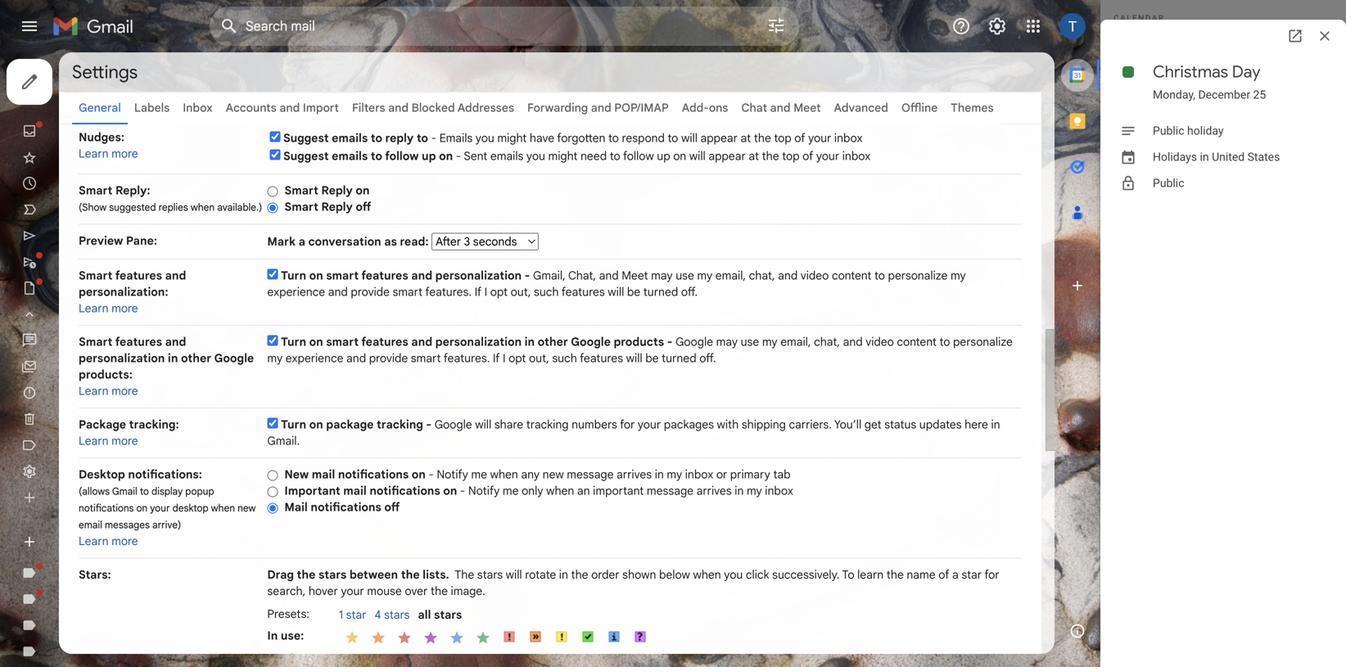 Task type: describe. For each thing, give the bounding box(es) containing it.
forwarding
[[528, 101, 588, 115]]

features down turn on smart features and personalization -
[[362, 335, 409, 349]]

to inside google may use my email, chat, and video content to personalize my experience and provide smart features. if i opt out, such features will be turned off.
[[940, 335, 951, 349]]

1 horizontal spatial message
[[647, 484, 694, 498]]

0 vertical spatial of
[[795, 131, 806, 145]]

turn on package tracking -
[[281, 418, 435, 432]]

with
[[717, 418, 739, 432]]

chat, inside gmail, chat, and meet may use my email, chat, and video content to personalize my experience and provide smart features. if i opt out, such features will be turned off.
[[749, 269, 775, 283]]

an
[[577, 484, 590, 498]]

more inside smart features and personalization in other google products: learn more
[[111, 384, 138, 399]]

need
[[581, 149, 607, 163]]

only
[[522, 484, 544, 498]]

suggest for suggest emails to follow up on - sent emails you might need to follow up on will appear at the top of your inbox
[[283, 149, 329, 163]]

learn more link for package tracking:
[[79, 434, 138, 448]]

desktop
[[79, 468, 125, 482]]

get
[[865, 418, 882, 432]]

inbox
[[183, 101, 213, 115]]

tracking for package
[[377, 418, 423, 432]]

forwarding and pop/imap link
[[528, 101, 669, 115]]

emails for reply
[[332, 131, 368, 145]]

emails right sent
[[491, 149, 524, 163]]

blue star image
[[449, 630, 465, 646]]

filters
[[352, 101, 385, 115]]

red bang image
[[501, 630, 518, 646]]

blocked
[[412, 101, 455, 115]]

respond
[[622, 131, 665, 145]]

Search mail text field
[[246, 18, 721, 34]]

share
[[495, 418, 524, 432]]

not
[[267, 652, 287, 666]]

important
[[285, 484, 340, 498]]

mark a conversation as read:
[[267, 235, 432, 249]]

accounts and import
[[226, 101, 339, 115]]

inbox left or
[[685, 468, 714, 482]]

popup
[[185, 486, 214, 498]]

suggested
[[109, 202, 156, 214]]

use inside gmail, chat, and meet may use my email, chat, and video content to personalize my experience and provide smart features. if i opt out, such features will be turned off.
[[676, 269, 694, 283]]

0 vertical spatial at
[[741, 131, 751, 145]]

orange star image
[[370, 630, 387, 646]]

turn for turn on package tracking -
[[281, 418, 306, 432]]

between
[[350, 568, 398, 582]]

1 horizontal spatial arrives
[[697, 484, 732, 498]]

out, inside google may use my email, chat, and video content to personalize my experience and provide smart features. if i opt out, such features will be turned off.
[[529, 351, 549, 366]]

smart for smart reply: (show suggested replies when available.)
[[79, 183, 113, 198]]

1 vertical spatial top
[[782, 149, 800, 163]]

2 up from the left
[[657, 149, 671, 163]]

packages
[[664, 418, 714, 432]]

i inside gmail, chat, and meet may use my email, chat, and video content to personalize my experience and provide smart features. if i opt out, such features will be turned off.
[[485, 285, 488, 299]]

themes link
[[951, 101, 994, 115]]

1 star 4 stars all stars
[[339, 608, 462, 623]]

will inside gmail, chat, and meet may use my email, chat, and video content to personalize my experience and provide smart features. if i opt out, such features will be turned off.
[[608, 285, 624, 299]]

mouse
[[367, 584, 402, 599]]

the up hover
[[297, 568, 316, 582]]

drag the stars between the lists.
[[267, 568, 449, 582]]

in down google will share tracking numbers for your packages with shipping carriers. you'll get status updates here in gmail. at the bottom
[[655, 468, 664, 482]]

numbers
[[572, 418, 617, 432]]

turned inside gmail, chat, and meet may use my email, chat, and video content to personalize my experience and provide smart features. if i opt out, such features will be turned off.
[[644, 285, 678, 299]]

video inside gmail, chat, and meet may use my email, chat, and video content to personalize my experience and provide smart features. if i opt out, such features will be turned off.
[[801, 269, 829, 283]]

lists.
[[423, 568, 449, 582]]

off. inside gmail, chat, and meet may use my email, chat, and video content to personalize my experience and provide smart features. if i opt out, such features will be turned off.
[[681, 285, 698, 299]]

google inside google may use my email, chat, and video content to personalize my experience and provide smart features. if i opt out, such features will be turned off.
[[676, 335, 713, 349]]

replies
[[159, 202, 188, 214]]

1 vertical spatial star
[[346, 608, 366, 623]]

mail notifications off
[[285, 501, 400, 515]]

smart inside google may use my email, chat, and video content to personalize my experience and provide smart features. if i opt out, such features will be turned off.
[[411, 351, 441, 366]]

such inside gmail, chat, and meet may use my email, chat, and video content to personalize my experience and provide smart features. if i opt out, such features will be turned off.
[[534, 285, 559, 299]]

forwarding and pop/imap
[[528, 101, 669, 115]]

on inside "desktop notifications: (allows gmail to display popup notifications on your desktop when new email messages arrive) learn more"
[[136, 503, 148, 515]]

inbox down advanced link
[[835, 131, 863, 145]]

advanced
[[834, 101, 889, 115]]

settings image
[[988, 16, 1008, 36]]

all
[[418, 608, 431, 623]]

available.)
[[217, 202, 262, 214]]

smart for smart features and personalization: learn more
[[79, 269, 113, 283]]

emails for follow
[[332, 149, 368, 163]]

learn
[[858, 568, 884, 582]]

labels
[[134, 101, 170, 115]]

chat and meet link
[[742, 101, 821, 115]]

in down gmail,
[[525, 335, 535, 349]]

the down chat and meet
[[762, 149, 780, 163]]

provide inside google may use my email, chat, and video content to personalize my experience and provide smart features. if i opt out, such features will be turned off.
[[369, 351, 408, 366]]

email
[[79, 519, 102, 532]]

0 horizontal spatial might
[[498, 131, 527, 145]]

order
[[592, 568, 620, 582]]

1 vertical spatial appear
[[709, 149, 746, 163]]

your down chat and meet
[[809, 131, 832, 145]]

will inside google will share tracking numbers for your packages with shipping carriers. you'll get status updates here in gmail.
[[475, 418, 492, 432]]

if inside gmail, chat, and meet may use my email, chat, and video content to personalize my experience and provide smart features. if i opt out, such features will be turned off.
[[475, 285, 482, 299]]

more inside smart features and personalization: learn more
[[111, 301, 138, 316]]

when inside smart reply: (show suggested replies when available.)
[[191, 202, 215, 214]]

5 learn more link from the top
[[79, 535, 138, 549]]

package tracking: learn more
[[79, 418, 179, 448]]

smart reply: (show suggested replies when available.)
[[79, 183, 262, 214]]

in
[[267, 629, 278, 643]]

chat
[[742, 101, 768, 115]]

Smart Reply on radio
[[267, 185, 278, 198]]

and inside smart features and personalization in other google products: learn more
[[165, 335, 186, 349]]

general
[[79, 101, 121, 115]]

stars right 4
[[384, 608, 410, 623]]

your inside "desktop notifications: (allows gmail to display popup notifications on your desktop when new email messages arrive) learn more"
[[150, 503, 170, 515]]

to inside gmail, chat, and meet may use my email, chat, and video content to personalize my experience and provide smart features. if i opt out, such features will be turned off.
[[875, 269, 885, 283]]

features inside google may use my email, chat, and video content to personalize my experience and provide smart features. if i opt out, such features will be turned off.
[[580, 351, 623, 366]]

suggest for suggest emails to reply to - emails you might have forgotten to respond to will appear at the top of your inbox
[[283, 131, 329, 145]]

important mail notifications on - notify me only when an important message arrives in my inbox
[[285, 484, 794, 498]]

1 horizontal spatial you
[[527, 149, 545, 163]]

accounts and import link
[[226, 101, 339, 115]]

in right not
[[290, 652, 301, 666]]

package
[[79, 418, 126, 432]]

new inside "desktop notifications: (allows gmail to display popup notifications on your desktop when new email messages arrive) learn more"
[[238, 503, 256, 515]]

important
[[593, 484, 644, 498]]

smart reply off
[[285, 200, 371, 214]]

you inside "the stars will rotate in the order shown below when you click successively. to learn the name of a star for search, hover your mouse over the image."
[[724, 568, 743, 582]]

learn more link for smart features and personalization:
[[79, 301, 138, 316]]

email, inside google may use my email, chat, and video content to personalize my experience and provide smart features. if i opt out, such features will be turned off.
[[781, 335, 811, 349]]

personalization for opt
[[436, 335, 522, 349]]

gmail.
[[267, 434, 300, 448]]

smart inside gmail, chat, and meet may use my email, chat, and video content to personalize my experience and provide smart features. if i opt out, such features will be turned off.
[[393, 285, 423, 299]]

for inside "the stars will rotate in the order shown below when you click successively. to learn the name of a star for search, hover your mouse over the image."
[[985, 568, 1000, 582]]

features. inside google may use my email, chat, and video content to personalize my experience and provide smart features. if i opt out, such features will be turned off.
[[444, 351, 490, 366]]

content inside google may use my email, chat, and video content to personalize my experience and provide smart features. if i opt out, such features will be turned off.
[[897, 335, 937, 349]]

stars up hover
[[319, 568, 347, 582]]

4
[[375, 608, 381, 623]]

emails
[[440, 131, 473, 145]]

status
[[885, 418, 917, 432]]

features inside smart features and personalization in other google products: learn more
[[115, 335, 162, 349]]

0 vertical spatial appear
[[701, 131, 738, 145]]

0 horizontal spatial arrives
[[617, 468, 652, 482]]

smart features and personalization: learn more
[[79, 269, 186, 316]]

add-
[[682, 101, 709, 115]]

here
[[965, 418, 989, 432]]

preview pane:
[[79, 234, 157, 248]]

0 vertical spatial you
[[476, 131, 495, 145]]

or
[[717, 468, 728, 482]]

green star image
[[475, 630, 491, 646]]

1
[[339, 608, 343, 623]]

import
[[303, 101, 339, 115]]

your down advanced link
[[817, 149, 840, 163]]

the left order
[[571, 568, 589, 582]]

and inside smart features and personalization: learn more
[[165, 269, 186, 283]]

mail for important
[[343, 484, 367, 498]]

when left an
[[546, 484, 575, 498]]

personalization inside smart features and personalization in other google products: learn more
[[79, 351, 165, 366]]

experience inside google may use my email, chat, and video content to personalize my experience and provide smart features. if i opt out, such features will be turned off.
[[286, 351, 344, 366]]

learn more link for nudges:
[[79, 147, 138, 161]]

reply for on
[[321, 183, 353, 198]]

such inside google may use my email, chat, and video content to personalize my experience and provide smart features. if i opt out, such features will be turned off.
[[552, 351, 577, 366]]

chat and meet
[[742, 101, 821, 115]]

0 vertical spatial a
[[299, 235, 305, 249]]

stars:
[[79, 568, 111, 582]]

1 vertical spatial might
[[548, 149, 578, 163]]

gmail image
[[52, 10, 142, 43]]

conversation
[[308, 235, 381, 249]]

features. inside gmail, chat, and meet may use my email, chat, and video content to personalize my experience and provide smart features. if i opt out, such features will be turned off.
[[425, 285, 472, 299]]

(show
[[79, 202, 107, 214]]

settings
[[72, 61, 138, 84]]

in inside smart features and personalization in other google products: learn more
[[168, 351, 178, 366]]

0 vertical spatial other
[[538, 335, 568, 349]]

to inside "desktop notifications: (allows gmail to display popup notifications on your desktop when new email messages arrive) learn more"
[[140, 486, 149, 498]]

features down as
[[362, 269, 409, 283]]

learn more link for smart features and personalization in other google products:
[[79, 384, 138, 399]]

filters and blocked addresses link
[[352, 101, 514, 115]]

arrive)
[[152, 519, 181, 532]]

google inside smart features and personalization in other google products: learn more
[[214, 351, 254, 366]]

search mail image
[[215, 11, 244, 41]]

addresses
[[458, 101, 514, 115]]

more inside the nudges: learn more
[[111, 147, 138, 161]]

personalization:
[[79, 285, 168, 299]]

i inside google may use my email, chat, and video content to personalize my experience and provide smart features. if i opt out, such features will be turned off.
[[503, 351, 506, 366]]

other inside smart features and personalization in other google products: learn more
[[181, 351, 211, 366]]

add-ons
[[682, 101, 729, 115]]

learn inside "desktop notifications: (allows gmail to display popup notifications on your desktop when new email messages arrive) learn more"
[[79, 535, 109, 549]]

when inside "the stars will rotate in the order shown below when you click successively. to learn the name of a star for search, hover your mouse over the image."
[[693, 568, 721, 582]]

primary
[[731, 468, 771, 482]]

products
[[614, 335, 664, 349]]

new mail notifications on - notify me when any new message arrives in my inbox or primary tab
[[285, 468, 791, 482]]

desktop
[[172, 503, 209, 515]]

New mail notifications on radio
[[267, 470, 278, 482]]

add-ons link
[[682, 101, 729, 115]]

purple star image
[[423, 630, 439, 646]]

Important mail notifications on radio
[[267, 486, 278, 498]]

themes
[[951, 101, 994, 115]]

to
[[842, 568, 855, 582]]

products:
[[79, 368, 133, 382]]

the right learn
[[887, 568, 904, 582]]



Task type: locate. For each thing, give the bounding box(es) containing it.
in down primary
[[735, 484, 744, 498]]

more down messages
[[111, 535, 138, 549]]

experience inside gmail, chat, and meet may use my email, chat, and video content to personalize my experience and provide smart features. if i opt out, such features will be turned off.
[[267, 285, 325, 299]]

1 horizontal spatial meet
[[794, 101, 821, 115]]

new up important mail notifications on - notify me only when an important message arrives in my inbox
[[543, 468, 564, 482]]

yellow star image
[[344, 630, 360, 646]]

0 vertical spatial message
[[567, 468, 614, 482]]

when inside "desktop notifications: (allows gmail to display popup notifications on your desktop when new email messages arrive) learn more"
[[211, 503, 235, 515]]

1 vertical spatial of
[[803, 149, 814, 163]]

me left the only
[[503, 484, 519, 498]]

1 horizontal spatial me
[[503, 484, 519, 498]]

1 vertical spatial a
[[953, 568, 959, 582]]

a inside "the stars will rotate in the order shown below when you click successively. to learn the name of a star for search, hover your mouse over the image."
[[953, 568, 959, 582]]

meet
[[794, 101, 821, 115], [622, 269, 648, 283]]

learn inside smart features and personalization: learn more
[[79, 301, 109, 316]]

turn
[[281, 269, 306, 283], [281, 335, 306, 349], [281, 418, 306, 432]]

features.
[[425, 285, 472, 299], [444, 351, 490, 366]]

1 vertical spatial i
[[503, 351, 506, 366]]

(allows
[[79, 486, 110, 498]]

mail for new
[[312, 468, 335, 482]]

green check image
[[580, 630, 596, 646]]

image.
[[451, 584, 486, 599]]

1 vertical spatial arrives
[[697, 484, 732, 498]]

me for only
[[503, 484, 519, 498]]

1 horizontal spatial mail
[[343, 484, 367, 498]]

tab list
[[1055, 52, 1101, 609]]

3 turn from the top
[[281, 418, 306, 432]]

desktop notifications: (allows gmail to display popup notifications on your desktop when new email messages arrive) learn more
[[79, 468, 256, 549]]

advanced search options image
[[760, 9, 793, 42]]

0 vertical spatial mail
[[312, 468, 335, 482]]

0 horizontal spatial you
[[476, 131, 495, 145]]

1 reply from the top
[[321, 183, 353, 198]]

5 more from the top
[[111, 535, 138, 549]]

features inside smart features and personalization: learn more
[[115, 269, 162, 283]]

1 vertical spatial turn
[[281, 335, 306, 349]]

hover
[[309, 584, 338, 599]]

and
[[280, 101, 300, 115], [388, 101, 409, 115], [591, 101, 612, 115], [771, 101, 791, 115], [165, 269, 186, 283], [411, 269, 433, 283], [599, 269, 619, 283], [778, 269, 798, 283], [328, 285, 348, 299], [165, 335, 186, 349], [411, 335, 433, 349], [843, 335, 863, 349], [347, 351, 366, 366]]

orange guillemet image
[[527, 630, 544, 646]]

notify left the only
[[468, 484, 500, 498]]

drag
[[267, 568, 294, 582]]

1 vertical spatial at
[[749, 149, 759, 163]]

1 vertical spatial video
[[866, 335, 894, 349]]

2 learn more link from the top
[[79, 301, 138, 316]]

shown
[[623, 568, 657, 582]]

0 horizontal spatial personalize
[[888, 269, 948, 283]]

stars inside "the stars will rotate in the order shown below when you click successively. to learn the name of a star for search, hover your mouse over the image."
[[477, 568, 503, 582]]

tracking for share
[[527, 418, 569, 432]]

in right here
[[992, 418, 1001, 432]]

2 more from the top
[[111, 301, 138, 316]]

in inside google will share tracking numbers for your packages with shipping carriers. you'll get status updates here in gmail.
[[992, 418, 1001, 432]]

personalize inside gmail, chat, and meet may use my email, chat, and video content to personalize my experience and provide smart features. if i opt out, such features will be turned off.
[[888, 269, 948, 283]]

preview
[[79, 234, 123, 248]]

smart for smart reply on
[[285, 183, 318, 198]]

be inside google may use my email, chat, and video content to personalize my experience and provide smart features. if i opt out, such features will be turned off.
[[646, 351, 659, 366]]

None checkbox
[[270, 131, 280, 142], [267, 269, 278, 280], [270, 131, 280, 142], [267, 269, 278, 280]]

you'll
[[835, 418, 862, 432]]

learn more link down products: in the left bottom of the page
[[79, 384, 138, 399]]

meet right chat
[[794, 101, 821, 115]]

off up mark a conversation as read:
[[356, 200, 371, 214]]

gmail
[[112, 486, 137, 498]]

1 vertical spatial off
[[384, 501, 400, 515]]

of
[[795, 131, 806, 145], [803, 149, 814, 163], [939, 568, 950, 582]]

chat, inside google may use my email, chat, and video content to personalize my experience and provide smart features. if i opt out, such features will be turned off.
[[814, 335, 840, 349]]

me for when
[[471, 468, 487, 482]]

turned inside google may use my email, chat, and video content to personalize my experience and provide smart features. if i opt out, such features will be turned off.
[[662, 351, 697, 366]]

0 horizontal spatial mail
[[312, 468, 335, 482]]

nudges:
[[79, 130, 124, 145]]

google
[[571, 335, 611, 349], [676, 335, 713, 349], [214, 351, 254, 366], [435, 418, 472, 432]]

i up turn on smart features and personalization in other google products -
[[485, 285, 488, 299]]

2 tracking from the left
[[527, 418, 569, 432]]

1 horizontal spatial follow
[[623, 149, 654, 163]]

0 vertical spatial notify
[[437, 468, 468, 482]]

0 vertical spatial use:
[[281, 629, 304, 643]]

stars
[[319, 568, 347, 582], [477, 568, 503, 582], [384, 608, 410, 623], [434, 608, 462, 623]]

your left packages
[[638, 418, 661, 432]]

message up an
[[567, 468, 614, 482]]

learn inside smart features and personalization in other google products: learn more
[[79, 384, 109, 399]]

features. down turn on smart features and personalization -
[[425, 285, 472, 299]]

turn for turn on smart features and personalization in other google products -
[[281, 335, 306, 349]]

emails down filters
[[332, 131, 368, 145]]

more down the nudges:
[[111, 147, 138, 161]]

0 horizontal spatial content
[[832, 269, 872, 283]]

updates
[[920, 418, 962, 432]]

stars right the 'the'
[[477, 568, 503, 582]]

in right rotate
[[559, 568, 568, 582]]

messages
[[105, 519, 150, 532]]

1 vertical spatial such
[[552, 351, 577, 366]]

meet inside gmail, chat, and meet may use my email, chat, and video content to personalize my experience and provide smart features. if i opt out, such features will be turned off.
[[622, 269, 648, 283]]

0 horizontal spatial i
[[485, 285, 488, 299]]

smart for smart reply off
[[285, 200, 318, 214]]

be
[[627, 285, 641, 299], [646, 351, 659, 366]]

mail up "important"
[[312, 468, 335, 482]]

experience
[[267, 285, 325, 299], [286, 351, 344, 366]]

mail
[[312, 468, 335, 482], [343, 484, 367, 498]]

more down 'package'
[[111, 434, 138, 448]]

learn more link down the nudges:
[[79, 147, 138, 161]]

your
[[809, 131, 832, 145], [817, 149, 840, 163], [638, 418, 661, 432], [150, 503, 170, 515], [341, 584, 364, 599]]

1 learn from the top
[[79, 147, 109, 161]]

0 vertical spatial video
[[801, 269, 829, 283]]

2 reply from the top
[[321, 200, 353, 214]]

will
[[682, 131, 698, 145], [690, 149, 706, 163], [608, 285, 624, 299], [626, 351, 643, 366], [475, 418, 492, 432], [506, 568, 522, 582]]

None search field
[[210, 7, 799, 46]]

the
[[455, 568, 474, 582]]

up left sent
[[422, 149, 436, 163]]

off for smart reply off
[[356, 200, 371, 214]]

turn for turn on smart features and personalization -
[[281, 269, 306, 283]]

tracking inside google will share tracking numbers for your packages with shipping carriers. you'll get status updates here in gmail.
[[527, 418, 569, 432]]

0 vertical spatial personalize
[[888, 269, 948, 283]]

1 follow from the left
[[385, 149, 419, 163]]

off. inside google may use my email, chat, and video content to personalize my experience and provide smart features. if i opt out, such features will be turned off.
[[700, 351, 716, 366]]

learn down 'package'
[[79, 434, 109, 448]]

new left the mail notifications off option
[[238, 503, 256, 515]]

opt inside google may use my email, chat, and video content to personalize my experience and provide smart features. if i opt out, such features will be turned off.
[[509, 351, 526, 366]]

off for mail notifications off
[[384, 501, 400, 515]]

0 horizontal spatial opt
[[490, 285, 508, 299]]

smart for smart features and personalization in other google products: learn more
[[79, 335, 113, 349]]

use inside google may use my email, chat, and video content to personalize my experience and provide smart features. if i opt out, such features will be turned off.
[[741, 335, 760, 349]]

0 vertical spatial top
[[774, 131, 792, 145]]

have
[[530, 131, 555, 145]]

as
[[384, 235, 397, 249]]

email, inside gmail, chat, and meet may use my email, chat, and video content to personalize my experience and provide smart features. if i opt out, such features will be turned off.
[[716, 269, 746, 283]]

click
[[746, 568, 770, 582]]

provide
[[351, 285, 390, 299], [369, 351, 408, 366]]

google inside google will share tracking numbers for your packages with shipping carriers. you'll get status updates here in gmail.
[[435, 418, 472, 432]]

1 horizontal spatial email,
[[781, 335, 811, 349]]

0 horizontal spatial me
[[471, 468, 487, 482]]

1 star link
[[339, 608, 375, 624]]

0 horizontal spatial other
[[181, 351, 211, 366]]

more inside "package tracking: learn more"
[[111, 434, 138, 448]]

learn inside "package tracking: learn more"
[[79, 434, 109, 448]]

2 turn from the top
[[281, 335, 306, 349]]

may inside google may use my email, chat, and video content to personalize my experience and provide smart features. if i opt out, such features will be turned off.
[[716, 335, 738, 349]]

below
[[659, 568, 690, 582]]

features up personalization:
[[115, 269, 162, 283]]

-
[[431, 131, 437, 145], [456, 149, 461, 163], [525, 269, 530, 283], [667, 335, 673, 349], [426, 418, 432, 432], [429, 468, 434, 482], [460, 484, 466, 498]]

red star image
[[396, 630, 413, 646]]

3 learn from the top
[[79, 384, 109, 399]]

out, inside gmail, chat, and meet may use my email, chat, and video content to personalize my experience and provide smart features. if i opt out, such features will be turned off.
[[511, 285, 531, 299]]

features inside gmail, chat, and meet may use my email, chat, and video content to personalize my experience and provide smart features. if i opt out, such features will be turned off.
[[562, 285, 605, 299]]

1 vertical spatial if
[[493, 351, 500, 366]]

provide inside gmail, chat, and meet may use my email, chat, and video content to personalize my experience and provide smart features. if i opt out, such features will be turned off.
[[351, 285, 390, 299]]

a right mark
[[299, 235, 305, 249]]

provide down turn on smart features and personalization -
[[351, 285, 390, 299]]

the down chat
[[754, 131, 771, 145]]

0 vertical spatial arrives
[[617, 468, 652, 482]]

your inside google will share tracking numbers for your packages with shipping carriers. you'll get status updates here in gmail.
[[638, 418, 661, 432]]

tracking right share
[[527, 418, 569, 432]]

smart
[[79, 183, 113, 198], [285, 183, 318, 198], [285, 200, 318, 214], [79, 269, 113, 283], [79, 335, 113, 349]]

may inside gmail, chat, and meet may use my email, chat, and video content to personalize my experience and provide smart features. if i opt out, such features will be turned off.
[[651, 269, 673, 283]]

provide up turn on package tracking -
[[369, 351, 408, 366]]

successively.
[[773, 568, 840, 582]]

0 horizontal spatial follow
[[385, 149, 419, 163]]

off. up google may use my email, chat, and video content to personalize my experience and provide smart features. if i opt out, such features will be turned off.
[[681, 285, 698, 299]]

2 suggest from the top
[[283, 149, 329, 163]]

out, down turn on smart features and personalization in other google products -
[[529, 351, 549, 366]]

inbox down advanced
[[843, 149, 871, 163]]

reply for off
[[321, 200, 353, 214]]

learn
[[79, 147, 109, 161], [79, 301, 109, 316], [79, 384, 109, 399], [79, 434, 109, 448], [79, 535, 109, 549]]

0 horizontal spatial meet
[[622, 269, 648, 283]]

experience down mark
[[267, 285, 325, 299]]

support image
[[952, 16, 972, 36]]

mail up mail notifications off
[[343, 484, 367, 498]]

rotate
[[525, 568, 556, 582]]

of inside "the stars will rotate in the order shown below when you click successively. to learn the name of a star for search, hover your mouse over the image."
[[939, 568, 950, 582]]

5 learn from the top
[[79, 535, 109, 549]]

in up tracking:
[[168, 351, 178, 366]]

2 learn from the top
[[79, 301, 109, 316]]

1 tracking from the left
[[377, 418, 423, 432]]

tracking:
[[129, 418, 179, 432]]

1 up from the left
[[422, 149, 436, 163]]

new
[[285, 468, 309, 482]]

for
[[620, 418, 635, 432], [985, 568, 1000, 582]]

yellow bang image
[[554, 630, 570, 646]]

0 vertical spatial such
[[534, 285, 559, 299]]

notifications inside "desktop notifications: (allows gmail to display popup notifications on your desktop when new email messages arrive) learn more"
[[79, 503, 134, 515]]

1 vertical spatial chat,
[[814, 335, 840, 349]]

0 vertical spatial provide
[[351, 285, 390, 299]]

tab
[[774, 468, 791, 482]]

use: down the in use:
[[304, 652, 327, 666]]

1 vertical spatial features.
[[444, 351, 490, 366]]

1 horizontal spatial use
[[741, 335, 760, 349]]

1 turn from the top
[[281, 269, 306, 283]]

0 vertical spatial suggest
[[283, 131, 329, 145]]

0 horizontal spatial if
[[475, 285, 482, 299]]

main menu image
[[20, 16, 39, 36]]

0 vertical spatial turned
[[644, 285, 678, 299]]

me left any
[[471, 468, 487, 482]]

turn on smart features and personalization in other google products -
[[281, 335, 676, 349]]

learn down personalization:
[[79, 301, 109, 316]]

smart inside smart features and personalization in other google products: learn more
[[79, 335, 113, 349]]

features. down turn on smart features and personalization in other google products -
[[444, 351, 490, 366]]

side panel section
[[1055, 52, 1101, 655]]

0 vertical spatial meet
[[794, 101, 821, 115]]

0 vertical spatial experience
[[267, 285, 325, 299]]

turned up products
[[644, 285, 678, 299]]

smart inside smart reply: (show suggested replies when available.)
[[79, 183, 113, 198]]

1 vertical spatial meet
[[622, 269, 648, 283]]

google will share tracking numbers for your packages with shipping carriers. you'll get status updates here in gmail.
[[267, 418, 1001, 448]]

purple question image
[[632, 630, 649, 646]]

you
[[476, 131, 495, 145], [527, 149, 545, 163], [724, 568, 743, 582]]

learn inside the nudges: learn more
[[79, 147, 109, 161]]

1 vertical spatial mail
[[343, 484, 367, 498]]

2 horizontal spatial you
[[724, 568, 743, 582]]

1 vertical spatial me
[[503, 484, 519, 498]]

4 more from the top
[[111, 434, 138, 448]]

you up sent
[[476, 131, 495, 145]]

inbox down tab
[[765, 484, 794, 498]]

follow down respond
[[623, 149, 654, 163]]

1 vertical spatial use
[[741, 335, 760, 349]]

1 horizontal spatial off
[[384, 501, 400, 515]]

be inside gmail, chat, and meet may use my email, chat, and video content to personalize my experience and provide smart features. if i opt out, such features will be turned off.
[[627, 285, 641, 299]]

1 more from the top
[[111, 147, 138, 161]]

accounts
[[226, 101, 277, 115]]

navigation
[[0, 52, 197, 668]]

reply down smart reply on
[[321, 200, 353, 214]]

star inside "the stars will rotate in the order shown below when you click successively. to learn the name of a star for search, hover your mouse over the image."
[[962, 568, 982, 582]]

1 vertical spatial email,
[[781, 335, 811, 349]]

1 vertical spatial content
[[897, 335, 937, 349]]

learn down email
[[79, 535, 109, 549]]

suggest down import
[[283, 131, 329, 145]]

opt inside gmail, chat, and meet may use my email, chat, and video content to personalize my experience and provide smart features. if i opt out, such features will be turned off.
[[490, 285, 508, 299]]

use
[[676, 269, 694, 283], [741, 335, 760, 349]]

personalization for features.
[[436, 269, 522, 283]]

1 vertical spatial message
[[647, 484, 694, 498]]

3 learn more link from the top
[[79, 384, 138, 399]]

off.
[[681, 285, 698, 299], [700, 351, 716, 366]]

features down products
[[580, 351, 623, 366]]

0 vertical spatial reply
[[321, 183, 353, 198]]

1 horizontal spatial be
[[646, 351, 659, 366]]

filters and blocked addresses
[[352, 101, 514, 115]]

1 vertical spatial use:
[[304, 652, 327, 666]]

reply
[[385, 131, 414, 145]]

2 vertical spatial turn
[[281, 418, 306, 432]]

1 horizontal spatial video
[[866, 335, 894, 349]]

star right the name
[[962, 568, 982, 582]]

0 vertical spatial might
[[498, 131, 527, 145]]

carriers.
[[789, 418, 832, 432]]

opt up turn on smart features and personalization in other google products -
[[490, 285, 508, 299]]

if down turn on smart features and personalization in other google products -
[[493, 351, 500, 366]]

your up arrive)
[[150, 503, 170, 515]]

0 vertical spatial off
[[356, 200, 371, 214]]

0 horizontal spatial email,
[[716, 269, 746, 283]]

smart inside smart features and personalization: learn more
[[79, 269, 113, 283]]

the down lists.
[[431, 584, 448, 599]]

1 suggest from the top
[[283, 131, 329, 145]]

notify for notify me only when an important message arrives in my inbox
[[468, 484, 500, 498]]

message right important in the left of the page
[[647, 484, 694, 498]]

1 horizontal spatial if
[[493, 351, 500, 366]]

1 vertical spatial off.
[[700, 351, 716, 366]]

features up products: in the left bottom of the page
[[115, 335, 162, 349]]

0 horizontal spatial up
[[422, 149, 436, 163]]

in inside "the stars will rotate in the order shown below when you click successively. to learn the name of a star for search, hover your mouse over the image."
[[559, 568, 568, 582]]

up down respond
[[657, 149, 671, 163]]

a right the name
[[953, 568, 959, 582]]

to
[[371, 131, 382, 145], [417, 131, 428, 145], [609, 131, 619, 145], [668, 131, 679, 145], [371, 149, 382, 163], [610, 149, 621, 163], [875, 269, 885, 283], [940, 335, 951, 349], [140, 486, 149, 498]]

0 horizontal spatial a
[[299, 235, 305, 249]]

1 vertical spatial personalize
[[953, 335, 1013, 349]]

emails up smart reply on
[[332, 149, 368, 163]]

0 horizontal spatial may
[[651, 269, 673, 283]]

content inside gmail, chat, and meet may use my email, chat, and video content to personalize my experience and provide smart features. if i opt out, such features will be turned off.
[[832, 269, 872, 283]]

learn more link down email
[[79, 535, 138, 549]]

notify for notify me when any new message arrives in my inbox or primary tab
[[437, 468, 468, 482]]

Smart Reply off radio
[[267, 202, 278, 214]]

more down products: in the left bottom of the page
[[111, 384, 138, 399]]

general link
[[79, 101, 121, 115]]

the up over
[[401, 568, 420, 582]]

Mail notifications off radio
[[267, 502, 278, 515]]

4 learn from the top
[[79, 434, 109, 448]]

inbox
[[835, 131, 863, 145], [843, 149, 871, 163], [685, 468, 714, 482], [765, 484, 794, 498]]

features
[[115, 269, 162, 283], [362, 269, 409, 283], [562, 285, 605, 299], [115, 335, 162, 349], [362, 335, 409, 349], [580, 351, 623, 366]]

0 vertical spatial turn
[[281, 269, 306, 283]]

0 horizontal spatial message
[[567, 468, 614, 482]]

when right "replies"
[[191, 202, 215, 214]]

notify
[[437, 468, 468, 482], [468, 484, 500, 498]]

1 vertical spatial experience
[[286, 351, 344, 366]]

opt
[[490, 285, 508, 299], [509, 351, 526, 366]]

1 vertical spatial other
[[181, 351, 211, 366]]

your down drag the stars between the lists.
[[341, 584, 364, 599]]

suggest
[[283, 131, 329, 145], [283, 149, 329, 163]]

0 vertical spatial email,
[[716, 269, 746, 283]]

out, up turn on smart features and personalization in other google products -
[[511, 285, 531, 299]]

1 horizontal spatial off.
[[700, 351, 716, 366]]

1 horizontal spatial tracking
[[527, 418, 569, 432]]

2 vertical spatial personalization
[[79, 351, 165, 366]]

learn more link down personalization:
[[79, 301, 138, 316]]

learn more link down 'package'
[[79, 434, 138, 448]]

when right below
[[693, 568, 721, 582]]

offline link
[[902, 101, 938, 115]]

personalize inside google may use my email, chat, and video content to personalize my experience and provide smart features. if i opt out, such features will be turned off.
[[953, 335, 1013, 349]]

0 vertical spatial be
[[627, 285, 641, 299]]

when left any
[[490, 468, 518, 482]]

0 vertical spatial if
[[475, 285, 482, 299]]

4 stars link
[[375, 608, 418, 624]]

i down turn on smart features and personalization in other google products -
[[503, 351, 506, 366]]

forgotten
[[557, 131, 606, 145]]

more inside "desktop notifications: (allows gmail to display popup notifications on your desktop when new email messages arrive) learn more"
[[111, 535, 138, 549]]

might down 'suggest emails to reply to - emails you might have forgotten to respond to will appear at the top of your inbox'
[[548, 149, 578, 163]]

1 horizontal spatial new
[[543, 468, 564, 482]]

smart up products: in the left bottom of the page
[[79, 335, 113, 349]]

your inside "the stars will rotate in the order shown below when you click successively. to learn the name of a star for search, hover your mouse over the image."
[[341, 584, 364, 599]]

0 horizontal spatial for
[[620, 418, 635, 432]]

0 horizontal spatial tracking
[[377, 418, 423, 432]]

reply
[[321, 183, 353, 198], [321, 200, 353, 214]]

reply up smart reply off
[[321, 183, 353, 198]]

1 vertical spatial turned
[[662, 351, 697, 366]]

4 learn more link from the top
[[79, 434, 138, 448]]

experience up package
[[286, 351, 344, 366]]

arrives up important in the left of the page
[[617, 468, 652, 482]]

such
[[534, 285, 559, 299], [552, 351, 577, 366]]

gmail,
[[533, 269, 566, 283]]

1 horizontal spatial for
[[985, 568, 1000, 582]]

when down popup
[[211, 503, 235, 515]]

2 follow from the left
[[623, 149, 654, 163]]

suggest emails to follow up on - sent emails you might need to follow up on will appear at the top of your inbox
[[283, 149, 871, 163]]

smart up personalization:
[[79, 269, 113, 283]]

3 more from the top
[[111, 384, 138, 399]]

more down personalization:
[[111, 301, 138, 316]]

sent
[[464, 149, 488, 163]]

shipping
[[742, 418, 786, 432]]

arrives down or
[[697, 484, 732, 498]]

suggest emails to reply to - emails you might have forgotten to respond to will appear at the top of your inbox
[[283, 131, 863, 145]]

in use:
[[267, 629, 304, 643]]

turned down products
[[662, 351, 697, 366]]

1 learn more link from the top
[[79, 147, 138, 161]]

None checkbox
[[270, 149, 280, 160], [267, 335, 278, 346], [267, 418, 278, 429], [270, 149, 280, 160], [267, 335, 278, 346], [267, 418, 278, 429]]

notify left any
[[437, 468, 468, 482]]

will inside "the stars will rotate in the order shown below when you click successively. to learn the name of a star for search, hover your mouse over the image."
[[506, 568, 522, 582]]

1 horizontal spatial might
[[548, 149, 578, 163]]

0 vertical spatial use
[[676, 269, 694, 283]]

1 horizontal spatial opt
[[509, 351, 526, 366]]

chat,
[[569, 269, 596, 283]]

1 vertical spatial you
[[527, 149, 545, 163]]

1 horizontal spatial a
[[953, 568, 959, 582]]

ons
[[709, 101, 729, 115]]

video inside google may use my email, chat, and video content to personalize my experience and provide smart features. if i opt out, such features will be turned off.
[[866, 335, 894, 349]]

might left have
[[498, 131, 527, 145]]

google may use my email, chat, and video content to personalize my experience and provide smart features. if i opt out, such features will be turned off.
[[267, 335, 1013, 366]]

will inside google may use my email, chat, and video content to personalize my experience and provide smart features. if i opt out, such features will be turned off.
[[626, 351, 643, 366]]

opt down turn on smart features and personalization in other google products -
[[509, 351, 526, 366]]

if inside google may use my email, chat, and video content to personalize my experience and provide smart features. if i opt out, such features will be turned off.
[[493, 351, 500, 366]]

1 horizontal spatial other
[[538, 335, 568, 349]]

for inside google will share tracking numbers for your packages with shipping carriers. you'll get status updates here in gmail.
[[620, 418, 635, 432]]

off. up packages
[[700, 351, 716, 366]]

1 vertical spatial suggest
[[283, 149, 329, 163]]

nudges: learn more
[[79, 130, 138, 161]]

smart right the smart reply off radio
[[285, 200, 318, 214]]

meet right chat,
[[622, 269, 648, 283]]

blue info image
[[606, 630, 622, 646]]

learn down products: in the left bottom of the page
[[79, 384, 109, 399]]

such up numbers
[[552, 351, 577, 366]]

1 vertical spatial opt
[[509, 351, 526, 366]]

mark
[[267, 235, 296, 249]]

smart
[[326, 269, 359, 283], [393, 285, 423, 299], [326, 335, 359, 349], [411, 351, 441, 366]]

up
[[422, 149, 436, 163], [657, 149, 671, 163]]

stars right the all
[[434, 608, 462, 623]]

any
[[521, 468, 540, 482]]



Task type: vqa. For each thing, say whether or not it's contained in the screenshot.
Cascade Aurora link
no



